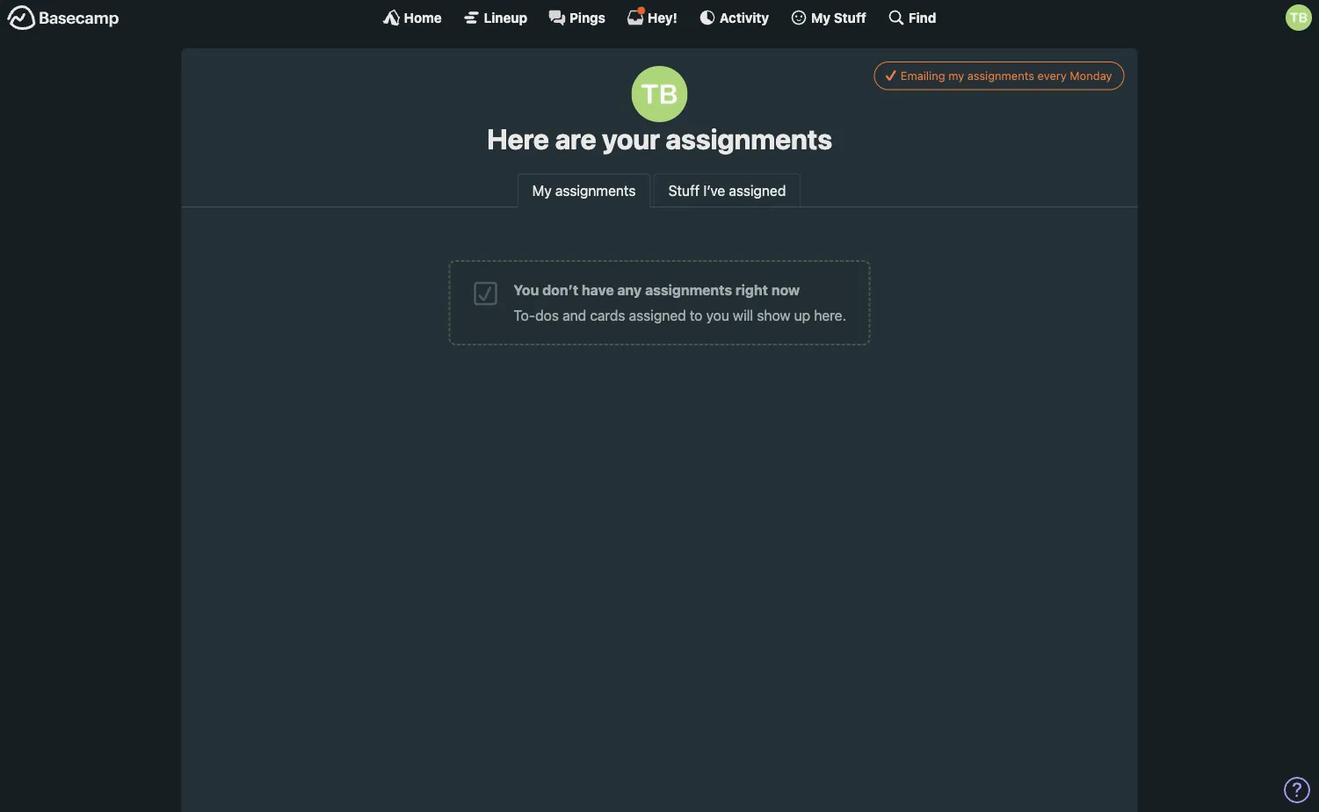 Task type: vqa. For each thing, say whether or not it's contained in the screenshot.
Keyboard Shortcut: ⌘ + / 'icon'
no



Task type: describe. For each thing, give the bounding box(es) containing it.
here
[[487, 122, 549, 156]]

assignments down the are
[[555, 182, 636, 199]]

dos
[[535, 307, 559, 324]]

right
[[736, 282, 768, 299]]

your
[[602, 122, 660, 156]]

cards
[[590, 307, 625, 324]]

have
[[582, 282, 614, 299]]

assignments inside button
[[967, 69, 1034, 82]]

monday
[[1070, 69, 1112, 82]]

1 vertical spatial stuff
[[668, 182, 700, 199]]

i've
[[703, 182, 725, 199]]

my assignments
[[532, 182, 636, 199]]

stuff inside popup button
[[834, 10, 867, 25]]

my for my stuff
[[811, 10, 831, 25]]

to-
[[514, 307, 535, 324]]

my stuff
[[811, 10, 867, 25]]

here are your assignments
[[487, 122, 832, 156]]

you
[[514, 282, 539, 299]]

now
[[772, 282, 800, 299]]

emailing
[[901, 69, 945, 82]]

lineup
[[484, 10, 527, 25]]

my stuff button
[[790, 9, 867, 26]]

hey!
[[648, 10, 677, 25]]

pings button
[[549, 9, 606, 26]]

up
[[794, 307, 810, 324]]

show
[[757, 307, 791, 324]]

my for my assignments
[[532, 182, 552, 199]]

here.
[[814, 307, 846, 324]]

stuff i've assigned
[[668, 182, 786, 199]]

find
[[909, 10, 936, 25]]

switch accounts image
[[7, 4, 120, 32]]

activity
[[720, 10, 769, 25]]

are
[[555, 122, 596, 156]]

my assignments link
[[517, 173, 651, 208]]

will
[[733, 307, 753, 324]]



Task type: locate. For each thing, give the bounding box(es) containing it.
pings
[[570, 10, 606, 25]]

assignments inside you don't have any assignments right now to-dos and cards assigned to you will show up here.
[[645, 282, 732, 299]]

you don't have any assignments right now to-dos and cards assigned to you will show up here.
[[514, 282, 846, 324]]

my right activity
[[811, 10, 831, 25]]

any
[[617, 282, 642, 299]]

stuff
[[834, 10, 867, 25], [668, 182, 700, 199]]

0 vertical spatial stuff
[[834, 10, 867, 25]]

my
[[811, 10, 831, 25], [532, 182, 552, 199]]

assignments up stuff i've assigned link
[[666, 122, 832, 156]]

assignments
[[967, 69, 1034, 82], [666, 122, 832, 156], [555, 182, 636, 199], [645, 282, 732, 299]]

0 vertical spatial assigned
[[729, 182, 786, 199]]

activity link
[[699, 9, 769, 26]]

1 vertical spatial my
[[532, 182, 552, 199]]

assignments up to
[[645, 282, 732, 299]]

assigned right i've
[[729, 182, 786, 199]]

and
[[563, 307, 586, 324]]

home
[[404, 10, 442, 25]]

to
[[690, 307, 703, 324]]

my down the here
[[532, 182, 552, 199]]

stuff i've assigned link
[[654, 173, 801, 207]]

you
[[706, 307, 729, 324]]

main element
[[0, 0, 1319, 34]]

emailing my assignments every monday button
[[874, 62, 1125, 90]]

don't
[[542, 282, 578, 299]]

1 horizontal spatial stuff
[[834, 10, 867, 25]]

my
[[949, 69, 964, 82]]

assigned down any
[[629, 307, 686, 324]]

lineup link
[[463, 9, 527, 26]]

assigned inside you don't have any assignments right now to-dos and cards assigned to you will show up here.
[[629, 307, 686, 324]]

emailing my assignments every monday
[[901, 69, 1112, 82]]

my inside popup button
[[811, 10, 831, 25]]

1 horizontal spatial assigned
[[729, 182, 786, 199]]

1 vertical spatial assigned
[[629, 307, 686, 324]]

stuff left find dropdown button
[[834, 10, 867, 25]]

tim burton image
[[632, 66, 688, 122]]

1 horizontal spatial my
[[811, 10, 831, 25]]

0 horizontal spatial stuff
[[668, 182, 700, 199]]

assigned
[[729, 182, 786, 199], [629, 307, 686, 324]]

0 horizontal spatial my
[[532, 182, 552, 199]]

every
[[1038, 69, 1067, 82]]

assignments right my
[[967, 69, 1034, 82]]

hey! button
[[627, 6, 677, 26]]

0 vertical spatial my
[[811, 10, 831, 25]]

find button
[[888, 9, 936, 26]]

stuff left i've
[[668, 182, 700, 199]]

tim burton image
[[1286, 4, 1312, 31]]

home link
[[383, 9, 442, 26]]

0 horizontal spatial assigned
[[629, 307, 686, 324]]



